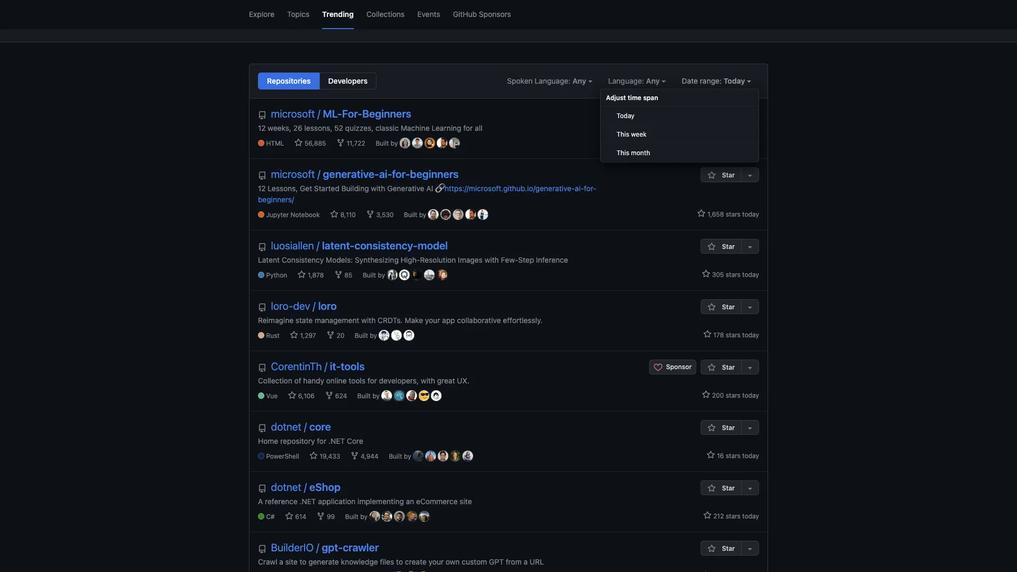 Task type: describe. For each thing, give the bounding box(es) containing it.
@mairaw image
[[463, 451, 473, 462]]

generative
[[387, 184, 425, 193]]

/ for eshop
[[304, 481, 307, 494]]

spoken language: any
[[507, 77, 589, 85]]

1 to from the left
[[300, 558, 307, 566]]

6,106 link
[[288, 392, 315, 401]]

this week
[[617, 131, 647, 138]]

today inside today link
[[617, 112, 635, 120]]

178
[[714, 331, 724, 339]]

github sponsors link
[[453, 0, 511, 29]]

0 vertical spatial your
[[425, 316, 440, 325]]

date range: today
[[682, 77, 747, 85]]

fork image for core
[[351, 452, 359, 460]]

@kinfey image
[[478, 209, 489, 220]]

events
[[418, 10, 441, 18]]

star image for 614 link
[[285, 512, 294, 521]]

0 vertical spatial for
[[464, 124, 473, 132]]

star button for luosiallen / latent-consistency-model
[[701, 239, 742, 254]]

85 link
[[334, 271, 353, 280]]

for- inside the https://microsoft.github.io/generative-ai-for- beginners/
[[584, 184, 597, 193]]

212 stars today
[[712, 513, 760, 520]]

6 today from the top
[[743, 452, 760, 460]]

month
[[631, 149, 651, 157]]

this month
[[617, 149, 651, 157]]

stars for ai-
[[726, 210, 741, 218]]

305
[[713, 271, 724, 278]]

4 star from the top
[[723, 364, 735, 371]]

this for this month
[[617, 149, 630, 157]]

@softchris image
[[437, 138, 448, 148]]

1,878 link
[[298, 271, 324, 280]]

repo image for microsoft / ml-for-beginners
[[258, 111, 267, 120]]

gpt-
[[322, 541, 343, 554]]

add this repository to a list image for dotnet / eshop
[[746, 485, 755, 493]]

stars for for-
[[726, 139, 741, 146]]

200 stars today
[[711, 392, 760, 399]]

dotnet for dotnet / eshop
[[271, 481, 302, 494]]

8,110
[[339, 211, 356, 219]]

3,530
[[375, 211, 394, 219]]

19,433 link
[[310, 452, 340, 462]]

built for for-
[[376, 140, 389, 147]]

fork image for generative-
[[366, 210, 375, 219]]

1 horizontal spatial .net
[[329, 437, 345, 446]]

developers link
[[319, 73, 377, 90]]

@akx image
[[437, 270, 447, 280]]

7 stars from the top
[[726, 513, 741, 520]]

/ for latent-consistency-model
[[317, 239, 320, 252]]

614 link
[[285, 512, 307, 522]]

star image up 305 in the right top of the page
[[708, 243, 717, 251]]

github sponsors
[[453, 10, 511, 18]]

sponsor
[[667, 364, 692, 371]]

1 vertical spatial your
[[429, 558, 444, 566]]

85
[[343, 272, 353, 279]]

collections
[[367, 10, 405, 18]]

178 stars today
[[712, 331, 760, 339]]

the
[[430, 4, 442, 14]]

star for core
[[723, 424, 735, 431]]

collection
[[258, 376, 293, 385]]

a
[[258, 497, 263, 506]]

time
[[628, 94, 642, 102]]

online
[[326, 376, 347, 385]]

menu containing adjust time span
[[601, 89, 760, 162]]

star button for dotnet / core
[[701, 420, 742, 435]]

star for eshop
[[723, 485, 735, 492]]

star image for 56,885 link
[[295, 139, 303, 147]]

star button for loro-dev / loro
[[701, 300, 742, 314]]

@marvin j97 image
[[419, 391, 430, 401]]

@lutzroeder image
[[407, 512, 417, 522]]

sponsors
[[479, 10, 511, 18]]

add this repository to a list image for builderio / gpt-crawler
[[746, 545, 755, 553]]

core
[[347, 437, 364, 446]]

knowledge
[[341, 558, 378, 566]]

implementing
[[358, 497, 404, 506]]

today for tools
[[743, 392, 760, 399]]

/ for it-tools
[[325, 360, 328, 373]]

eshop
[[310, 481, 341, 494]]

get
[[300, 184, 312, 193]]

repo image for luosiallen / latent-consistency-model
[[258, 243, 267, 252]]

this month link
[[601, 144, 759, 162]]

lessons,
[[305, 124, 333, 132]]

/ for core
[[304, 421, 307, 433]]

add this repository to a list image for loro
[[746, 303, 755, 312]]

by for tools
[[373, 393, 380, 400]]

inference
[[536, 256, 568, 264]]

with down microsoft / generative-ai-for-beginners
[[371, 184, 385, 193]]

1 vertical spatial for
[[368, 376, 377, 385]]

high-
[[401, 256, 420, 264]]

latent
[[258, 256, 280, 264]]

collaborative
[[457, 316, 501, 325]]

machine
[[401, 124, 430, 132]]

star image for star button associated with loro-dev / loro
[[708, 303, 717, 312]]

@leecow image
[[413, 451, 424, 462]]

week
[[631, 131, 647, 138]]

@stevesandersonms image
[[419, 512, 430, 522]]

@adityamandaleeka image
[[382, 512, 393, 522]]

star image for 4th star button from the top of the page
[[708, 364, 717, 372]]

great
[[437, 376, 455, 385]]

@corentinth image
[[382, 391, 392, 401]]

today for consistency-
[[743, 271, 760, 278]]

1,297
[[299, 332, 316, 340]]

200
[[713, 392, 724, 399]]

with left few-
[[485, 256, 499, 264]]

6 stars from the top
[[726, 452, 741, 460]]

beginners
[[363, 107, 412, 120]]

stars for tools
[[726, 392, 741, 399]]

by for consistency-
[[378, 272, 385, 279]]

12 for microsoft / ml-for-beginners
[[258, 124, 266, 132]]

luosiallen / latent-consistency-model
[[271, 239, 448, 252]]

today for for-
[[743, 139, 760, 146]]

0 vertical spatial site
[[460, 497, 472, 506]]

614
[[294, 513, 307, 521]]

464 stars today
[[710, 139, 760, 146]]

2 to from the left
[[396, 558, 403, 566]]

@rbhanda image
[[426, 451, 436, 462]]

beginners
[[410, 168, 459, 180]]

developers
[[328, 77, 368, 85]]

3,530 link
[[366, 210, 394, 220]]

rust
[[266, 332, 280, 340]]

home
[[258, 437, 278, 446]]

star image for 8,110
[[330, 210, 339, 219]]

by left @leecow image
[[404, 453, 411, 460]]

1,658
[[708, 210, 724, 218]]

2 language: from the left
[[609, 77, 645, 85]]

language: any
[[609, 77, 662, 85]]

trending link
[[322, 0, 354, 29]]

microsoft for microsoft / ml-for-beginners
[[271, 107, 315, 120]]

html
[[266, 140, 284, 147]]

dotnet / eshop
[[271, 481, 341, 494]]

by for ai-
[[419, 211, 427, 219]]

6,106
[[297, 393, 315, 400]]

crdts.
[[378, 316, 403, 325]]

@leestott image
[[453, 209, 464, 220]]

generate
[[309, 558, 339, 566]]

1 vertical spatial site
[[285, 558, 298, 566]]

12 lessons, get started building with generative ai 🔗
[[258, 184, 445, 193]]

20 link
[[327, 331, 345, 341]]

star image up 212
[[708, 485, 717, 493]]

consistency-
[[355, 239, 418, 252]]

star image for builderio / gpt-crawler star button
[[708, 545, 717, 553]]

about
[[578, 4, 600, 14]]

own
[[446, 558, 460, 566]]

fork image for consistency-
[[334, 271, 343, 279]]

repository
[[280, 437, 315, 446]]

core
[[310, 421, 331, 433]]

quizzes,
[[345, 124, 374, 132]]

ai
[[427, 184, 433, 193]]

built for loro
[[355, 332, 368, 340]]

1,658 stars today
[[706, 210, 760, 218]]

4 star button from the top
[[701, 360, 742, 375]]

12 weeks, 26 lessons, 52 quizzes, classic machine learning for all
[[258, 124, 483, 132]]

add this repository to a list image for microsoft / generative-ai-for-beginners
[[746, 171, 755, 180]]

fork image for loro
[[327, 331, 335, 340]]

topics
[[287, 10, 310, 18]]

built by for for-
[[376, 140, 400, 147]]

range:
[[700, 77, 722, 85]]

repo image for loro-dev / loro
[[258, 304, 267, 312]]



Task type: locate. For each thing, give the bounding box(es) containing it.
1 vertical spatial for-
[[584, 184, 597, 193]]

2 repo image from the top
[[258, 172, 267, 180]]

1 horizontal spatial language:
[[609, 77, 645, 85]]

models:
[[326, 256, 353, 264]]

@davidfowl image
[[394, 512, 405, 522]]

built by down collection of handy online tools for developers, with great ux. at the bottom of page
[[358, 393, 382, 400]]

0 vertical spatial today
[[724, 77, 746, 85]]

20
[[335, 332, 345, 340]]

1 add this repository to a list image from the top
[[746, 171, 755, 180]]

fork image
[[337, 139, 345, 147], [334, 271, 343, 279], [327, 331, 335, 340], [325, 392, 334, 400]]

0 vertical spatial dotnet
[[271, 421, 302, 433]]

reimagine state management with crdts. make your app collaborative effortlessly.
[[258, 316, 543, 325]]

star up 305 stars today
[[723, 243, 735, 250]]

1 star from the top
[[723, 171, 735, 179]]

fork image down 52
[[337, 139, 345, 147]]

/ for generative-ai-for-beginners
[[318, 168, 321, 180]]

star image
[[702, 138, 710, 146], [330, 210, 339, 219], [708, 243, 717, 251], [702, 270, 711, 278], [298, 271, 306, 279], [704, 330, 712, 339], [702, 391, 711, 399], [708, 485, 717, 493], [704, 512, 712, 520]]

/ left core
[[304, 421, 307, 433]]

stars right 16
[[726, 452, 741, 460]]

language: up adjust time span
[[609, 77, 645, 85]]

lessons,
[[268, 184, 298, 193]]

@vivmishra image
[[438, 451, 449, 462]]

star image left 200
[[702, 391, 711, 399]]

this left month
[[617, 149, 630, 157]]

star image inside "19,433" link
[[310, 452, 318, 460]]

repo image for dotnet / eshop
[[258, 485, 267, 494]]

jupyter
[[266, 211, 289, 219]]

@tyq1024 image
[[400, 270, 410, 280]]

5 star button from the top
[[701, 420, 742, 435]]

built by down synthesizing
[[363, 272, 387, 279]]

2 stars from the top
[[726, 210, 741, 218]]

built by for ai-
[[404, 211, 428, 219]]

repo image up home
[[258, 425, 267, 433]]

1 vertical spatial .net
[[300, 497, 316, 506]]

1 vertical spatial today
[[617, 112, 635, 120]]

powershell
[[266, 453, 299, 460]]

@minwook shin image
[[450, 138, 460, 148]]

state
[[296, 316, 313, 325]]

0 horizontal spatial for
[[317, 437, 327, 446]]

star button up the 178
[[701, 300, 742, 314]]

11,722
[[345, 140, 366, 147]]

by
[[391, 140, 398, 147], [419, 211, 427, 219], [378, 272, 385, 279], [370, 332, 377, 340], [373, 393, 380, 400], [404, 453, 411, 460], [361, 513, 368, 521]]

star down 212 stars today
[[723, 545, 735, 552]]

add this repository to a list image up '200 stars today'
[[746, 364, 755, 372]]

spoken
[[507, 77, 533, 85]]

1 vertical spatial this
[[617, 149, 630, 157]]

custom
[[462, 558, 487, 566]]

/ right dev
[[313, 300, 316, 312]]

1 12 from the top
[[258, 124, 266, 132]]

https://microsoft.github.io/generative-ai-for- beginners/
[[258, 184, 597, 204]]

topics link
[[287, 0, 310, 29]]

star up '200 stars today'
[[723, 364, 735, 371]]

a reference .net application implementing an ecommerce site
[[258, 497, 472, 506]]

add this repository to a list image up 212 stars today
[[746, 485, 755, 493]]

language: right spoken
[[535, 77, 571, 85]]

built left @leecow image
[[389, 453, 402, 460]]

1 horizontal spatial to
[[396, 558, 403, 566]]

today right 212
[[743, 513, 760, 520]]

2 add this repository to a list image from the top
[[746, 303, 755, 312]]

star image for microsoft / generative-ai-for-beginners's star button
[[708, 171, 717, 180]]

c#
[[266, 513, 275, 521]]

stars right 305 in the right top of the page
[[726, 271, 741, 278]]

repo image up beginners/
[[258, 172, 267, 180]]

1 horizontal spatial fork image
[[351, 452, 359, 460]]

crawl
[[258, 558, 277, 566]]

@motui image
[[431, 391, 442, 401]]

excited
[[548, 4, 576, 14]]

star image
[[295, 139, 303, 147], [708, 171, 717, 180], [698, 209, 706, 218], [708, 303, 717, 312], [290, 331, 299, 340], [708, 364, 717, 372], [288, 392, 297, 400], [708, 424, 717, 433], [707, 451, 716, 460], [310, 452, 318, 460], [285, 512, 294, 521], [708, 545, 717, 553]]

fork image down the management
[[327, 331, 335, 340]]

collection of handy online tools for developers, with great ux.
[[258, 376, 470, 385]]

6 star from the top
[[723, 485, 735, 492]]

1 star button from the top
[[701, 168, 742, 182]]

star image down state
[[290, 331, 299, 340]]

with
[[371, 184, 385, 193], [485, 256, 499, 264], [362, 316, 376, 325], [421, 376, 435, 385]]

star button for microsoft / generative-ai-for-beginners
[[701, 168, 742, 182]]

624
[[334, 393, 347, 400]]

1 vertical spatial microsoft
[[271, 168, 315, 180]]

today right 16
[[743, 452, 760, 460]]

built
[[376, 140, 389, 147], [404, 211, 418, 219], [363, 272, 376, 279], [355, 332, 368, 340], [358, 393, 371, 400], [389, 453, 402, 460], [345, 513, 359, 521]]

star image down 212
[[708, 545, 717, 553]]

7 today from the top
[[743, 513, 760, 520]]

star up 212 stars today
[[723, 485, 735, 492]]

0 horizontal spatial today
[[617, 112, 635, 120]]

tools right online
[[349, 376, 366, 385]]

1 add this repository to a list image from the top
[[746, 243, 755, 251]]

with left crdts.
[[362, 316, 376, 325]]

menu
[[601, 89, 760, 162]]

1 this from the top
[[617, 131, 630, 138]]

this for this week
[[617, 131, 630, 138]]

fork image inside 3,530 "link"
[[366, 210, 375, 219]]

built by left @rbhanda icon
[[389, 453, 413, 460]]

3 star from the top
[[723, 303, 735, 311]]

@john0isaac image
[[428, 209, 439, 220]]

your left own
[[429, 558, 444, 566]]

@cgoit image
[[407, 391, 417, 401]]

learning
[[432, 124, 462, 132]]

1 vertical spatial dotnet
[[271, 481, 302, 494]]

1 dotnet from the top
[[271, 421, 302, 433]]

@mjpyeon image
[[412, 270, 423, 280]]

today right 1,658
[[743, 210, 760, 218]]

1 horizontal spatial a
[[524, 558, 528, 566]]

stars for loro
[[726, 331, 741, 339]]

dotnet up reference
[[271, 481, 302, 494]]

star image down 200
[[708, 424, 717, 433]]

/ left "eshop"
[[304, 481, 307, 494]]

@richlander image
[[450, 451, 461, 462]]

3 add this repository to a list image from the top
[[746, 424, 755, 433]]

1 repo image from the top
[[258, 111, 267, 120]]

built by right the 20
[[355, 332, 379, 340]]

0 horizontal spatial site
[[285, 558, 298, 566]]

add this repository to a list image up 178 stars today
[[746, 303, 755, 312]]

1 horizontal spatial site
[[460, 497, 472, 506]]

7 star from the top
[[723, 545, 735, 552]]

any
[[573, 77, 587, 85], [647, 77, 660, 85]]

star button for dotnet / eshop
[[701, 481, 742, 496]]

building
[[342, 184, 369, 193]]

@koreyspace image
[[441, 209, 451, 220]]

trending
[[322, 10, 354, 18]]

star image for 178 stars today
[[704, 330, 712, 339]]

0 vertical spatial 12
[[258, 124, 266, 132]]

step
[[519, 256, 534, 264]]

repo image up collection on the left bottom of page
[[258, 364, 267, 373]]

this left week
[[617, 131, 630, 138]]

from
[[506, 558, 522, 566]]

5 star from the top
[[723, 424, 735, 431]]

repo image for dotnet / core
[[258, 425, 267, 433]]

language:
[[535, 77, 571, 85], [609, 77, 645, 85]]

7 star button from the top
[[701, 541, 742, 556]]

star image for 464 stars today
[[702, 138, 710, 146]]

1 horizontal spatial today
[[724, 77, 746, 85]]

/ for gpt-crawler
[[316, 541, 319, 554]]

to right files
[[396, 558, 403, 566]]

repo image up crawl
[[258, 545, 267, 554]]

1 vertical spatial fork image
[[351, 452, 359, 460]]

.net up 19,433
[[329, 437, 345, 446]]

@renovate image
[[394, 391, 405, 401]]

star up 16
[[723, 424, 735, 431]]

events link
[[418, 0, 441, 29]]

to
[[300, 558, 307, 566], [396, 558, 403, 566]]

today right the 178
[[743, 331, 760, 339]]

add this repository to a list image
[[746, 171, 755, 180], [746, 364, 755, 372], [746, 485, 755, 493], [746, 545, 755, 553]]

consistency
[[282, 256, 324, 264]]

today right 200
[[743, 392, 760, 399]]

2 add this repository to a list image from the top
[[746, 364, 755, 372]]

3 repo image from the top
[[258, 243, 267, 252]]

star image inside 6,106 link
[[288, 392, 297, 400]]

fork image down online
[[325, 392, 334, 400]]

2 horizontal spatial fork image
[[366, 210, 375, 219]]

built down classic
[[376, 140, 389, 147]]

is
[[518, 4, 525, 14]]

2 12 from the top
[[258, 184, 266, 193]]

star image inside 614 link
[[285, 512, 294, 521]]

star button for builderio / gpt-crawler
[[701, 541, 742, 556]]

5 today from the top
[[743, 392, 760, 399]]

0 vertical spatial .net
[[329, 437, 345, 446]]

beginners/
[[258, 195, 294, 204]]

4 repo image from the top
[[258, 364, 267, 373]]

1 stars from the top
[[726, 139, 741, 146]]

2 microsoft from the top
[[271, 168, 315, 180]]

1 horizontal spatial for
[[368, 376, 377, 385]]

files
[[380, 558, 394, 566]]

ai- inside the https://microsoft.github.io/generative-ai-for- beginners/
[[575, 184, 584, 193]]

0 horizontal spatial language:
[[535, 77, 571, 85]]

today for loro
[[743, 331, 760, 339]]

explore
[[249, 10, 275, 18]]

https://microsoft.github.io/generative-
[[445, 184, 575, 193]]

star image inside 1,297 "link"
[[290, 331, 299, 340]]

star image down '464'
[[708, 171, 717, 180]]

0 vertical spatial add this repository to a list image
[[746, 243, 755, 251]]

by left @luosiallen icon
[[378, 272, 385, 279]]

all
[[475, 124, 483, 132]]

star image down consistency
[[298, 271, 306, 279]]

built left @john0isaac icon
[[404, 211, 418, 219]]

0 horizontal spatial .net
[[300, 497, 316, 506]]

1 a from the left
[[279, 558, 283, 566]]

1 language: from the left
[[535, 77, 571, 85]]

2 any from the left
[[647, 77, 660, 85]]

fork image inside 99 link
[[317, 512, 325, 521]]

community
[[474, 4, 516, 14]]

repo image up html
[[258, 111, 267, 120]]

3 add this repository to a list image from the top
[[746, 485, 755, 493]]

by for for-
[[391, 140, 398, 147]]

1 vertical spatial repo image
[[258, 425, 267, 433]]

16 stars today
[[716, 452, 760, 460]]

star image for 212 stars today
[[704, 512, 712, 520]]

6 repo image from the top
[[258, 545, 267, 554]]

@hereje image
[[412, 138, 423, 148]]

repo image for builderio / gpt-crawler
[[258, 545, 267, 554]]

microsoft for microsoft / generative-ai-for-beginners
[[271, 168, 315, 180]]

1,878
[[306, 272, 324, 279]]

by left @captainsafia icon
[[361, 513, 368, 521]]

5 stars from the top
[[726, 392, 741, 399]]

3 star button from the top
[[701, 300, 742, 314]]

0 horizontal spatial a
[[279, 558, 283, 566]]

repo image for microsoft / generative-ai-for-beginners
[[258, 172, 267, 180]]

star image for 1,297 "link"
[[290, 331, 299, 340]]

3 today from the top
[[743, 271, 760, 278]]

/ up started
[[318, 168, 321, 180]]

12 for microsoft / generative-ai-for-beginners
[[258, 184, 266, 193]]

collections link
[[367, 0, 405, 29]]

notebook
[[291, 211, 320, 219]]

0 vertical spatial tools
[[341, 360, 365, 373]]

fork image inside 11,722 link
[[337, 139, 345, 147]]

0 vertical spatial fork image
[[366, 210, 375, 219]]

star image inside 56,885 link
[[295, 139, 303, 147]]

2 vertical spatial for
[[317, 437, 327, 446]]

2 vertical spatial add this repository to a list image
[[746, 424, 755, 433]]

2 a from the left
[[524, 558, 528, 566]]

ml-
[[323, 107, 342, 120]]

1 microsoft from the top
[[271, 107, 315, 120]]

stars right 200
[[726, 392, 741, 399]]

1 horizontal spatial any
[[647, 77, 660, 85]]

star for gpt-crawler
[[723, 545, 735, 552]]

site down builderio
[[285, 558, 298, 566]]

fork image for tools
[[325, 392, 334, 400]]

repo image up reimagine
[[258, 304, 267, 312]]

today link
[[601, 107, 759, 125]]

2 today from the top
[[743, 210, 760, 218]]

synthesizing
[[355, 256, 399, 264]]

star button up 200
[[701, 360, 742, 375]]

0 horizontal spatial any
[[573, 77, 587, 85]]

0 vertical spatial ai-
[[379, 168, 392, 180]]

1 vertical spatial add this repository to a list image
[[746, 303, 755, 312]]

0 vertical spatial for-
[[392, 168, 410, 180]]

today right range:
[[724, 77, 746, 85]]

a left url
[[524, 558, 528, 566]]

fork image down core in the left of the page
[[351, 452, 359, 460]]

2 dotnet from the top
[[271, 481, 302, 494]]

by left the @corentinth icon
[[373, 393, 380, 400]]

built by down 'a reference .net application implementing an ecommerce site'
[[345, 513, 370, 521]]

12 left weeks,
[[258, 124, 266, 132]]

built by for tools
[[358, 393, 382, 400]]

2 this from the top
[[617, 149, 630, 157]]

model
[[418, 239, 448, 252]]

star for latent-consistency-model
[[723, 243, 735, 250]]

2 star button from the top
[[701, 239, 742, 254]]

@jlooper image
[[400, 138, 411, 148]]

@chenxwh image
[[424, 270, 435, 280]]

0 vertical spatial microsoft
[[271, 107, 315, 120]]

by left the @zxch3n icon
[[370, 332, 377, 340]]

2 vertical spatial fork image
[[317, 512, 325, 521]]

0 horizontal spatial for-
[[392, 168, 410, 180]]

@zxch3n image
[[379, 330, 390, 341]]

2 repo image from the top
[[258, 425, 267, 433]]

star image up the 178
[[708, 303, 717, 312]]

star image inside 8,110 link
[[330, 210, 339, 219]]

what
[[409, 4, 427, 14]]

🔗
[[435, 184, 443, 193]]

6 star button from the top
[[701, 481, 742, 496]]

star image for star button related to dotnet / core
[[708, 424, 717, 433]]

tools up collection of handy online tools for developers, with great ux. at the bottom of page
[[341, 360, 365, 373]]

latent-
[[322, 239, 355, 252]]

star image left the 178
[[704, 330, 712, 339]]

a right crawl
[[279, 558, 283, 566]]

fork image for for-
[[337, 139, 345, 147]]

star image for 6,106 link
[[288, 392, 297, 400]]

management
[[315, 316, 360, 325]]

5 repo image from the top
[[258, 485, 267, 494]]

resolution
[[420, 256, 456, 264]]

dotnet for dotnet / core
[[271, 421, 302, 433]]

@luosiallen image
[[387, 270, 398, 280]]

fork image right 8,110 in the left of the page
[[366, 210, 375, 219]]

built by for consistency-
[[363, 272, 387, 279]]

4 add this repository to a list image from the top
[[746, 545, 755, 553]]

@vidushi gupta image
[[425, 138, 435, 148]]

app
[[442, 316, 455, 325]]

star image down of
[[288, 392, 297, 400]]

today.
[[603, 4, 626, 14]]

star image for 200 stars today
[[702, 391, 711, 399]]

1 vertical spatial tools
[[349, 376, 366, 385]]

add this repository to a list image up 305 stars today
[[746, 243, 755, 251]]

built for tools
[[358, 393, 371, 400]]

ux.
[[457, 376, 470, 385]]

site
[[460, 497, 472, 506], [285, 558, 298, 566]]

corentinth / it-tools
[[271, 360, 365, 373]]

4 stars from the top
[[726, 331, 741, 339]]

1 repo image from the top
[[258, 304, 267, 312]]

@captainsafia image
[[370, 512, 380, 522]]

fork image
[[366, 210, 375, 219], [351, 452, 359, 460], [317, 512, 325, 521]]

see
[[392, 4, 407, 14]]

star down 464 stars today
[[723, 171, 735, 179]]

56,885
[[303, 140, 326, 147]]

@leeeon233 image
[[392, 330, 402, 341]]

star image for "19,433" link
[[310, 452, 318, 460]]

this inside 'link'
[[617, 131, 630, 138]]

by left @jlooper icon on the left of page
[[391, 140, 398, 147]]

1 vertical spatial ai-
[[575, 184, 584, 193]]

today for ai-
[[743, 210, 760, 218]]

built by down classic
[[376, 140, 400, 147]]

fork image inside 624 link
[[325, 392, 334, 400]]

for left all
[[464, 124, 473, 132]]

star button down 212
[[701, 541, 742, 556]]

repo image
[[258, 304, 267, 312], [258, 425, 267, 433]]

for
[[464, 124, 473, 132], [368, 376, 377, 385], [317, 437, 327, 446]]

fork image inside 20 link
[[327, 331, 335, 340]]

1 any from the left
[[573, 77, 587, 85]]

date
[[682, 77, 698, 85]]

repo image up a
[[258, 485, 267, 494]]

crawler
[[343, 541, 379, 554]]

stars for consistency-
[[726, 271, 741, 278]]

0 horizontal spatial ai-
[[379, 168, 392, 180]]

star image for 305 stars today
[[702, 270, 711, 278]]

1 today from the top
[[743, 139, 760, 146]]

builderio / gpt-crawler
[[271, 541, 379, 554]]

adjust time span
[[606, 94, 659, 102]]

0 vertical spatial repo image
[[258, 304, 267, 312]]

@imsingee image
[[404, 330, 415, 341]]

built for consistency-
[[363, 272, 376, 279]]

for left developers,
[[368, 376, 377, 385]]

dev
[[293, 300, 310, 312]]

built for ai-
[[404, 211, 418, 219]]

generative-
[[323, 168, 379, 180]]

0 horizontal spatial to
[[300, 558, 307, 566]]

built by for loro
[[355, 332, 379, 340]]

loro-
[[271, 300, 293, 312]]

fork image for eshop
[[317, 512, 325, 521]]

/ for ml-for-beginners
[[318, 107, 321, 120]]

/ left it-
[[325, 360, 328, 373]]

built by down https://microsoft.github.io/generative-ai-for- beginners/ link
[[404, 211, 428, 219]]

1 horizontal spatial ai-
[[575, 184, 584, 193]]

2 star from the top
[[723, 243, 735, 250]]

fork image right 614
[[317, 512, 325, 521]]

star image left 1,658
[[698, 209, 706, 218]]

/ left the ml-
[[318, 107, 321, 120]]

create
[[405, 558, 427, 566]]

today right 305 in the right top of the page
[[743, 271, 760, 278]]

1 horizontal spatial for-
[[584, 184, 597, 193]]

4 today from the top
[[743, 331, 760, 339]]

0 horizontal spatial fork image
[[317, 512, 325, 521]]

624 link
[[325, 392, 347, 401]]

repo image up latent
[[258, 243, 267, 252]]

fork image inside 85 link
[[334, 271, 343, 279]]

464
[[712, 139, 724, 146]]

star image for 1,878
[[298, 271, 306, 279]]

3 stars from the top
[[726, 271, 741, 278]]

built down 'a reference .net application implementing an ecommerce site'
[[345, 513, 359, 521]]

microsoft up the lessons,
[[271, 168, 315, 180]]

repo image
[[258, 111, 267, 120], [258, 172, 267, 180], [258, 243, 267, 252], [258, 364, 267, 373], [258, 485, 267, 494], [258, 545, 267, 554]]

heart image
[[654, 363, 663, 372]]

/
[[318, 107, 321, 120], [318, 168, 321, 180], [317, 239, 320, 252], [313, 300, 316, 312], [325, 360, 328, 373], [304, 421, 307, 433], [304, 481, 307, 494], [316, 541, 319, 554]]

developers,
[[379, 376, 419, 385]]

99 link
[[317, 512, 335, 522]]

star image inside 1,878 link
[[298, 271, 306, 279]]

1 vertical spatial 12
[[258, 184, 266, 193]]

star image left '464'
[[702, 138, 710, 146]]

0 vertical spatial this
[[617, 131, 630, 138]]

dotnet up the repository
[[271, 421, 302, 433]]

microsoft / generative-ai-for-beginners
[[271, 168, 459, 180]]

11,722 link
[[337, 139, 366, 148]]

star for generative-ai-for-beginners
[[723, 171, 735, 179]]

2 horizontal spatial for
[[464, 124, 473, 132]]

star image left 16
[[707, 451, 716, 460]]

with up @marvin j97 icon in the bottom of the page
[[421, 376, 435, 385]]

stars right '464'
[[726, 139, 741, 146]]

vue
[[266, 393, 278, 400]]

fork image inside 4,944 link
[[351, 452, 359, 460]]

loro
[[318, 300, 337, 312]]

add this repository to a list image for consistency-
[[746, 243, 755, 251]]

built right the 20
[[355, 332, 368, 340]]

add this repository to a list image down 464 stars today
[[746, 171, 755, 180]]

@softchris image
[[466, 209, 476, 220]]

star image down reference
[[285, 512, 294, 521]]

add this repository to a list image
[[746, 243, 755, 251], [746, 303, 755, 312], [746, 424, 755, 433]]

star for loro
[[723, 303, 735, 311]]

for-
[[392, 168, 410, 180], [584, 184, 597, 193]]

by for loro
[[370, 332, 377, 340]]

repo image for corentinth / it-tools
[[258, 364, 267, 373]]

star image down started
[[330, 210, 339, 219]]



Task type: vqa. For each thing, say whether or not it's contained in the screenshot.
top .NET
yes



